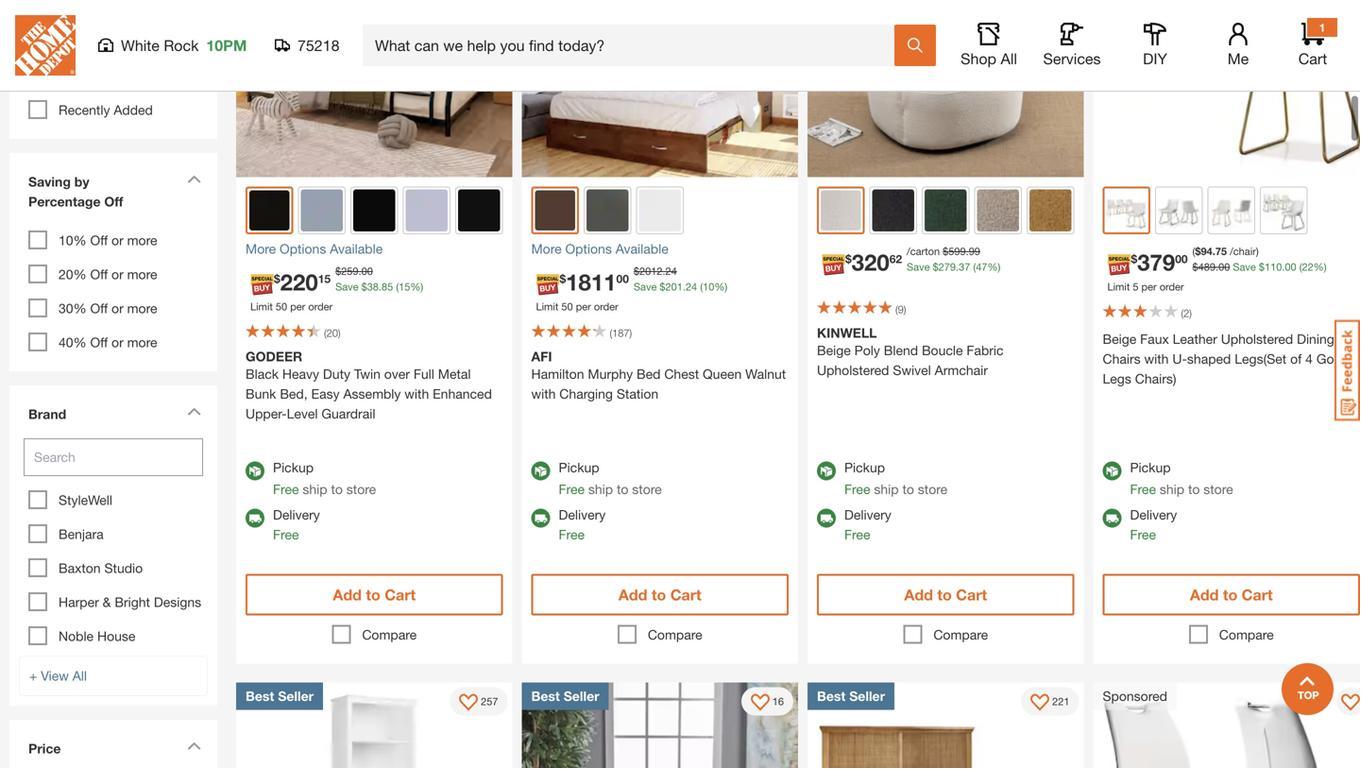 Task type: locate. For each thing, give the bounding box(es) containing it.
off right the 40%
[[90, 335, 108, 350]]

%) right 201
[[715, 281, 728, 293]]

per down 1811
[[576, 301, 591, 313]]

1 horizontal spatial available shipping image
[[532, 509, 550, 528]]

ship for 220
[[303, 482, 328, 497]]

1 horizontal spatial available
[[616, 241, 669, 257]]

00 left 94
[[1176, 252, 1188, 266]]

$ up 489
[[1196, 245, 1202, 258]]

add to cart for 220
[[333, 586, 416, 604]]

( up duty
[[324, 327, 327, 339]]

( 20 )
[[324, 327, 341, 339]]

more options available link for 1811
[[532, 239, 789, 259]]

) down $ 2012 . 24 save $ 201 . 24 ( 10 %) limit 50 per order
[[630, 327, 632, 339]]

set of 4 gold legs chairs image
[[1107, 190, 1147, 231]]

0 horizontal spatial 24
[[666, 265, 677, 277]]

2 caret icon image from the top
[[187, 407, 201, 416]]

1 options from the left
[[280, 241, 326, 257]]

0 vertical spatial 24
[[666, 265, 677, 277]]

compare for 220
[[362, 627, 417, 643]]

50 down 1811
[[562, 301, 573, 313]]

2 add to cart from the left
[[619, 586, 702, 604]]

%) inside /carton $ 599 . 99 save $ 279 . 37 ( 47 %)
[[988, 261, 1001, 273]]

2 available from the left
[[616, 241, 669, 257]]

all inside button
[[1001, 50, 1018, 68]]

00 down the 75
[[1219, 261, 1231, 273]]

add for 379
[[1191, 586, 1219, 604]]

) for 320
[[904, 303, 907, 316]]

add to cart for 320
[[905, 586, 988, 604]]

save down 2012
[[634, 281, 657, 293]]

blend
[[884, 343, 919, 358]]

3 pickup free ship to store from the left
[[845, 460, 948, 497]]

off for 10%
[[90, 232, 108, 248]]

&
[[103, 594, 111, 610]]

$ 1811 00
[[560, 268, 629, 295]]

order
[[1160, 281, 1185, 293], [308, 301, 333, 313], [594, 301, 619, 313]]

0 vertical spatial all
[[1001, 50, 1018, 68]]

0 horizontal spatial more options available
[[246, 241, 383, 257]]

1 more from the top
[[127, 232, 157, 248]]

1 horizontal spatial order
[[594, 301, 619, 313]]

00 up 38
[[362, 265, 373, 277]]

options up '$ 220 15'
[[280, 241, 326, 257]]

1 more from the left
[[246, 241, 276, 257]]

%) right 37
[[988, 261, 1001, 273]]

or down 30% off or more link
[[112, 335, 124, 350]]

1 best seller from the left
[[246, 688, 314, 704]]

per inside $ 259 . 00 save $ 38 . 85 ( 15 %) limit 50 per order
[[290, 301, 306, 313]]

available shipping image for 320
[[817, 509, 836, 528]]

limit inside $ 2012 . 24 save $ 201 . 24 ( 10 %) limit 50 per order
[[536, 301, 559, 313]]

options for 220
[[280, 241, 326, 257]]

available up 259
[[330, 241, 383, 257]]

white image
[[639, 189, 681, 232]]

1 seller from the left
[[278, 688, 314, 704]]

1 50 from the left
[[276, 301, 287, 313]]

00 inside $ 379 00
[[1176, 252, 1188, 266]]

2 compare from the left
[[648, 627, 703, 643]]

store for 379
[[1204, 482, 1234, 497]]

with up the chairs)
[[1145, 351, 1169, 367]]

per
[[1142, 281, 1157, 293], [290, 301, 306, 313], [576, 301, 591, 313]]

1 horizontal spatial with
[[532, 386, 556, 402]]

1 horizontal spatial 50
[[562, 301, 573, 313]]

all right view
[[73, 668, 87, 684]]

1 add from the left
[[333, 586, 362, 604]]

1 delivery free from the left
[[273, 507, 320, 542]]

green image
[[925, 189, 967, 232]]

2012
[[640, 265, 663, 277]]

0 horizontal spatial more
[[246, 241, 276, 257]]

220
[[280, 268, 318, 295]]

Search text field
[[24, 439, 203, 476]]

save inside $ 259 . 00 save $ 38 . 85 ( 15 %) limit 50 per order
[[336, 281, 359, 293]]

3 pickup from the left
[[845, 460, 886, 475]]

1 or from the top
[[112, 232, 124, 248]]

more up "40% off or more" link
[[127, 301, 157, 316]]

saving by percentage off link
[[19, 163, 208, 226]]

0 horizontal spatial 50
[[276, 301, 287, 313]]

0 vertical spatial caret icon image
[[187, 175, 201, 183]]

beige inside 'kinwell beige poly blend boucle fabric upholstered swivel armchair'
[[817, 343, 851, 358]]

) up blend
[[904, 303, 907, 316]]

brand link
[[19, 395, 208, 439]]

off right 20%
[[90, 267, 108, 282]]

shop
[[961, 50, 997, 68]]

2 more options available link from the left
[[532, 239, 789, 259]]

50
[[276, 301, 287, 313], [562, 301, 573, 313]]

1 available from the left
[[330, 241, 383, 257]]

more options available up '$ 220 15'
[[246, 241, 383, 257]]

set of 4 black legs chairs image
[[1264, 189, 1306, 232]]

1 horizontal spatial more options available link
[[532, 239, 789, 259]]

) for 220
[[338, 327, 341, 339]]

1811
[[566, 268, 617, 295]]

1 store from the left
[[347, 482, 376, 497]]

options for 1811
[[566, 241, 612, 257]]

1 add to cart from the left
[[333, 586, 416, 604]]

4 delivery from the left
[[1131, 507, 1178, 523]]

limit for 1811
[[536, 301, 559, 313]]

3 delivery free from the left
[[845, 507, 892, 542]]

beige poly blend boucle fabric upholstered swivel armchair image
[[808, 0, 1084, 177]]

2 delivery free from the left
[[559, 507, 606, 542]]

0 horizontal spatial available shipping image
[[817, 509, 836, 528]]

3 seller from the left
[[850, 688, 886, 704]]

studio
[[104, 560, 143, 576]]

75218
[[298, 36, 340, 54]]

black heavy duty twin over full metal bunk bed, easy assembly with enhanced upper-level guardrail image
[[236, 0, 513, 177]]

arrival
[[60, 63, 101, 79]]

50 inside $ 259 . 00 save $ 38 . 85 ( 15 %) limit 50 per order
[[276, 301, 287, 313]]

80 in. white wood 6-shelf standard bookcase with doors image
[[236, 683, 513, 768]]

more options available link up 259
[[246, 239, 503, 259]]

more for 20% off or more
[[127, 267, 157, 282]]

47
[[976, 261, 988, 273]]

benjara
[[59, 526, 104, 542]]

caret icon image inside saving by percentage off link
[[187, 175, 201, 183]]

3 best from the left
[[817, 688, 846, 704]]

2 more options available from the left
[[532, 241, 669, 257]]

beige down the kinwell
[[817, 343, 851, 358]]

godeer black heavy duty twin over full metal bunk bed, easy assembly with enhanced upper-level guardrail
[[246, 349, 492, 421]]

00 left 22
[[1286, 261, 1297, 273]]

320
[[852, 249, 890, 275]]

per for 220
[[290, 301, 306, 313]]

more down 30% off or more link
[[127, 335, 157, 350]]

24 up 201
[[666, 265, 677, 277]]

services button
[[1042, 23, 1103, 68]]

store
[[347, 482, 376, 497], [633, 482, 662, 497], [918, 482, 948, 497], [1204, 482, 1234, 497]]

or for 10%
[[112, 232, 124, 248]]

order inside ( $ 94 . 75 /chair ) $ 489 . 00 save $ 110 . 00 ( 22 %) limit 5 per order
[[1160, 281, 1185, 293]]

187
[[613, 327, 630, 339]]

4
[[1306, 351, 1314, 367]]

1 horizontal spatial beige
[[1103, 331, 1137, 347]]

display image for 221
[[1031, 694, 1050, 713]]

1 horizontal spatial best
[[532, 688, 560, 704]]

save down 259
[[336, 281, 359, 293]]

with down full
[[405, 386, 429, 402]]

) up duty
[[338, 327, 341, 339]]

compare up the marsden patina wood finish wooden cane king bed (81 in. w x 54 in. h) image
[[934, 627, 989, 643]]

2 delivery from the left
[[559, 507, 606, 523]]

2 available shipping image from the left
[[1103, 509, 1122, 528]]

1 compare from the left
[[362, 627, 417, 643]]

available for pickup image for 320
[[817, 462, 836, 481]]

2 available for pickup image from the left
[[532, 462, 550, 481]]

1 available shipping image from the left
[[246, 509, 265, 528]]

order inside $ 259 . 00 save $ 38 . 85 ( 15 %) limit 50 per order
[[308, 301, 333, 313]]

50 for 220
[[276, 301, 287, 313]]

0 horizontal spatial seller
[[278, 688, 314, 704]]

0 horizontal spatial with
[[405, 386, 429, 402]]

off for 40%
[[90, 335, 108, 350]]

37
[[959, 261, 971, 273]]

$ 220 15
[[274, 268, 331, 295]]

2 pickup from the left
[[559, 460, 600, 475]]

1 display image from the left
[[751, 694, 770, 713]]

order down $ 379 00
[[1160, 281, 1185, 293]]

1 horizontal spatial available shipping image
[[1103, 509, 1122, 528]]

1 horizontal spatial more
[[532, 241, 562, 257]]

) right the 75
[[1257, 245, 1259, 258]]

4 store from the left
[[1204, 482, 1234, 497]]

2 or from the top
[[112, 267, 124, 282]]

1 add to cart button from the left
[[246, 574, 503, 616]]

1 vertical spatial 24
[[686, 281, 698, 293]]

$ left 22
[[1260, 261, 1265, 273]]

white
[[121, 36, 160, 54]]

compare up white leather upholstered mermaid-shaped dining chairs with chrome legs (set of 2) image
[[1220, 627, 1275, 643]]

1 pickup from the left
[[273, 460, 314, 475]]

00 inside $ 1811 00
[[617, 272, 629, 285]]

16 button
[[742, 688, 794, 716]]

hamilton murphy bed chest queen walnut with charging station image
[[522, 0, 799, 177]]

$ down walnut icon
[[560, 272, 566, 285]]

white leather upholstered mermaid-shaped dining chairs with chrome legs (set of 2) image
[[1094, 683, 1361, 768]]

4 add to cart button from the left
[[1103, 574, 1361, 616]]

$ right $ 1811 00
[[634, 265, 640, 277]]

3 ship from the left
[[875, 482, 899, 497]]

( right 85
[[396, 281, 399, 293]]

3 add from the left
[[905, 586, 934, 604]]

with
[[1145, 351, 1169, 367], [405, 386, 429, 402], [532, 386, 556, 402]]

1 best from the left
[[246, 688, 274, 704]]

0 horizontal spatial available
[[330, 241, 383, 257]]

station
[[617, 386, 659, 402]]

pickup
[[273, 460, 314, 475], [559, 460, 600, 475], [845, 460, 886, 475], [1131, 460, 1171, 475]]

$ up 5
[[1132, 252, 1138, 266]]

50 inside $ 2012 . 24 save $ 201 . 24 ( 10 %) limit 50 per order
[[562, 301, 573, 313]]

brown image
[[1030, 189, 1072, 232]]

2 seller from the left
[[564, 688, 600, 704]]

easy
[[311, 386, 340, 402]]

2 store from the left
[[633, 482, 662, 497]]

2 add to cart button from the left
[[532, 574, 789, 616]]

with down hamilton
[[532, 386, 556, 402]]

store for 320
[[918, 482, 948, 497]]

2 more from the top
[[127, 267, 157, 282]]

beige faux leather upholstered dining chairs with u-shaped legs(set of 4 gold legs chairs) image
[[1094, 0, 1361, 177]]

recently added link
[[59, 102, 153, 118]]

( up blend
[[896, 303, 898, 316]]

( right 37
[[974, 261, 976, 273]]

to
[[331, 482, 343, 497], [617, 482, 629, 497], [903, 482, 915, 497], [1189, 482, 1201, 497], [366, 586, 381, 604], [652, 586, 666, 604], [938, 586, 952, 604], [1224, 586, 1238, 604]]

24 left 10
[[686, 281, 698, 293]]

( right 201
[[701, 281, 703, 293]]

per inside $ 2012 . 24 save $ 201 . 24 ( 10 %) limit 50 per order
[[576, 301, 591, 313]]

more down walnut icon
[[532, 241, 562, 257]]

0 horizontal spatial best
[[246, 688, 274, 704]]

metal
[[438, 366, 471, 382]]

0 horizontal spatial limit
[[250, 301, 273, 313]]

2 best seller from the left
[[532, 688, 600, 704]]

1 more options available from the left
[[246, 241, 383, 257]]

2 add from the left
[[619, 586, 648, 604]]

1 more options available link from the left
[[246, 239, 503, 259]]

2 horizontal spatial seller
[[850, 688, 886, 704]]

2 best from the left
[[532, 688, 560, 704]]

more options available link up 2012
[[532, 239, 789, 259]]

2 50 from the left
[[562, 301, 573, 313]]

queen
[[703, 366, 742, 382]]

( left 94
[[1193, 245, 1196, 258]]

upholstered inside 'kinwell beige poly blend boucle fabric upholstered swivel armchair'
[[817, 362, 890, 378]]

1 horizontal spatial limit
[[536, 301, 559, 313]]

limit
[[1108, 281, 1131, 293], [250, 301, 273, 313], [536, 301, 559, 313]]

$ 379 00
[[1132, 249, 1188, 275]]

( inside $ 2012 . 24 save $ 201 . 24 ( 10 %) limit 50 per order
[[701, 281, 703, 293]]

3 more from the top
[[127, 301, 157, 316]]

0 horizontal spatial beige
[[817, 343, 851, 358]]

compare up nissie 5-piece natural walnut and light beige dining set image
[[648, 627, 703, 643]]

4 or from the top
[[112, 335, 124, 350]]

off right 10%
[[90, 232, 108, 248]]

more for 30% off or more
[[127, 301, 157, 316]]

compare
[[362, 627, 417, 643], [648, 627, 703, 643], [934, 627, 989, 643], [1220, 627, 1275, 643]]

best for 221
[[817, 688, 846, 704]]

or up "40% off or more" link
[[112, 301, 124, 316]]

limit left 5
[[1108, 281, 1131, 293]]

1 horizontal spatial options
[[566, 241, 612, 257]]

2 available shipping image from the left
[[532, 509, 550, 528]]

0 horizontal spatial display image
[[751, 694, 770, 713]]

baxton studio link
[[59, 560, 143, 576]]

+ view all link
[[19, 656, 208, 697]]

black
[[246, 366, 279, 382]]

%) inside $ 2012 . 24 save $ 201 . 24 ( 10 %) limit 50 per order
[[715, 281, 728, 293]]

1 horizontal spatial all
[[1001, 50, 1018, 68]]

2 more from the left
[[532, 241, 562, 257]]

379
[[1138, 249, 1176, 275]]

1 available for pickup image from the left
[[246, 462, 265, 481]]

.
[[966, 245, 969, 258], [1213, 245, 1216, 258], [956, 261, 959, 273], [1216, 261, 1219, 273], [1283, 261, 1286, 273], [359, 265, 362, 277], [663, 265, 666, 277], [379, 281, 382, 293], [683, 281, 686, 293]]

0 horizontal spatial best seller
[[246, 688, 314, 704]]

upholstered inside beige faux leather upholstered dining chairs with u-shaped legs(set of 4 gold legs chairs)
[[1222, 331, 1294, 347]]

more down 10% off or more link
[[127, 267, 157, 282]]

4 delivery free from the left
[[1131, 507, 1178, 542]]

more up 20% off or more link
[[127, 232, 157, 248]]

cart for 320
[[957, 586, 988, 604]]

upholstered up legs(set
[[1222, 331, 1294, 347]]

1 ship from the left
[[303, 482, 328, 497]]

cart
[[1299, 50, 1328, 68], [385, 586, 416, 604], [671, 586, 702, 604], [957, 586, 988, 604], [1242, 586, 1274, 604]]

add to cart button for 220
[[246, 574, 503, 616]]

store for 1811
[[633, 482, 662, 497]]

1 vertical spatial caret icon image
[[187, 407, 201, 416]]

0 horizontal spatial all
[[73, 668, 87, 684]]

all
[[1001, 50, 1018, 68], [73, 668, 87, 684]]

75
[[1216, 245, 1228, 258]]

2 display image from the left
[[1031, 694, 1050, 713]]

%) right 85
[[411, 281, 424, 293]]

available for pickup image
[[246, 462, 265, 481], [532, 462, 550, 481], [817, 462, 836, 481], [1103, 462, 1122, 481]]

4 add to cart from the left
[[1191, 586, 1274, 604]]

or for 40%
[[112, 335, 124, 350]]

1 vertical spatial upholstered
[[817, 362, 890, 378]]

per right 5
[[1142, 281, 1157, 293]]

dark gray image
[[873, 189, 915, 232]]

2 horizontal spatial limit
[[1108, 281, 1131, 293]]

10% off or more link
[[59, 232, 157, 248]]

pickup for 379
[[1131, 460, 1171, 475]]

options up 1811
[[566, 241, 612, 257]]

1 horizontal spatial seller
[[564, 688, 600, 704]]

delivery free for 1811
[[559, 507, 606, 542]]

sponsored
[[1103, 688, 1168, 704]]

1 pickup free ship to store from the left
[[273, 460, 376, 497]]

kinwell
[[817, 325, 877, 341]]

20
[[327, 327, 338, 339]]

1 horizontal spatial display image
[[1031, 694, 1050, 713]]

4 available for pickup image from the left
[[1103, 462, 1122, 481]]

1 horizontal spatial best seller
[[532, 688, 600, 704]]

2 horizontal spatial per
[[1142, 281, 1157, 293]]

caret icon image inside price link
[[187, 742, 201, 750]]

50 down 220
[[276, 301, 287, 313]]

3 store from the left
[[918, 482, 948, 497]]

15 left 259
[[318, 272, 331, 285]]

10
[[703, 281, 715, 293]]

or up 20% off or more link
[[112, 232, 124, 248]]

0 horizontal spatial options
[[280, 241, 326, 257]]

upholstered
[[1222, 331, 1294, 347], [817, 362, 890, 378]]

1 horizontal spatial 15
[[399, 281, 411, 293]]

more options available
[[246, 241, 383, 257], [532, 241, 669, 257]]

by
[[74, 174, 89, 189]]

2 vertical spatial caret icon image
[[187, 742, 201, 750]]

seller for 257
[[278, 688, 314, 704]]

3 available for pickup image from the left
[[817, 462, 836, 481]]

15 right 85
[[399, 281, 411, 293]]

order down $ 1811 00
[[594, 301, 619, 313]]

0 horizontal spatial per
[[290, 301, 306, 313]]

$ down the /carton
[[933, 261, 939, 273]]

limit inside ( $ 94 . 75 /chair ) $ 489 . 00 save $ 110 . 00 ( 22 %) limit 5 per order
[[1108, 281, 1131, 293]]

4 compare from the left
[[1220, 627, 1275, 643]]

2 horizontal spatial with
[[1145, 351, 1169, 367]]

or for 30%
[[112, 301, 124, 316]]

more for 40% off or more
[[127, 335, 157, 350]]

221 button
[[1022, 688, 1080, 716]]

services
[[1044, 50, 1101, 68]]

4 pickup free ship to store from the left
[[1131, 460, 1234, 497]]

display image inside 16 dropdown button
[[751, 694, 770, 713]]

2 horizontal spatial best seller
[[817, 688, 886, 704]]

1 available shipping image from the left
[[817, 509, 836, 528]]

$ down black image
[[274, 272, 280, 285]]

available shipping image
[[817, 509, 836, 528], [1103, 509, 1122, 528]]

ship for 320
[[875, 482, 899, 497]]

upholstered down poly
[[817, 362, 890, 378]]

cart for 220
[[385, 586, 416, 604]]

off up 10% off or more link
[[104, 194, 123, 209]]

display image inside 221 dropdown button
[[1031, 694, 1050, 713]]

00 inside $ 259 . 00 save $ 38 . 85 ( 15 %) limit 50 per order
[[362, 265, 373, 277]]

seller
[[278, 688, 314, 704], [564, 688, 600, 704], [850, 688, 886, 704]]

15 inside $ 259 . 00 save $ 38 . 85 ( 15 %) limit 50 per order
[[399, 281, 411, 293]]

3 or from the top
[[112, 301, 124, 316]]

2 horizontal spatial best
[[817, 688, 846, 704]]

or down 10% off or more link
[[112, 267, 124, 282]]

0 horizontal spatial upholstered
[[817, 362, 890, 378]]

per inside ( $ 94 . 75 /chair ) $ 489 . 00 save $ 110 . 00 ( 22 %) limit 5 per order
[[1142, 281, 1157, 293]]

save down /chair
[[1234, 261, 1257, 273]]

4 ship from the left
[[1160, 482, 1185, 497]]

3 compare from the left
[[934, 627, 989, 643]]

75218 button
[[275, 36, 340, 55]]

afi hamilton murphy bed chest queen walnut with charging station
[[532, 349, 786, 402]]

of
[[1291, 351, 1303, 367]]

enhanced
[[433, 386, 492, 402]]

( 187 )
[[610, 327, 632, 339]]

599
[[949, 245, 966, 258]]

4 add from the left
[[1191, 586, 1219, 604]]

3 delivery from the left
[[845, 507, 892, 523]]

00 left 2012
[[617, 272, 629, 285]]

3 add to cart from the left
[[905, 586, 988, 604]]

$
[[943, 245, 949, 258], [1196, 245, 1202, 258], [846, 252, 852, 266], [1132, 252, 1138, 266], [933, 261, 939, 273], [1193, 261, 1199, 273], [1260, 261, 1265, 273], [336, 265, 341, 277], [634, 265, 640, 277], [274, 272, 280, 285], [560, 272, 566, 285], [362, 281, 367, 293], [660, 281, 666, 293]]

store for 220
[[347, 482, 376, 497]]

baxton
[[59, 560, 101, 576]]

available for pickup image for 1811
[[532, 462, 550, 481]]

1 caret icon image from the top
[[187, 175, 201, 183]]

caret icon image for saving by percentage off
[[187, 175, 201, 183]]

available shipping image
[[246, 509, 265, 528], [532, 509, 550, 528]]

2 pickup free ship to store from the left
[[559, 460, 662, 497]]

boucle
[[922, 343, 963, 358]]

3 add to cart button from the left
[[817, 574, 1075, 616]]

delivery free for 320
[[845, 507, 892, 542]]

0 horizontal spatial more options available link
[[246, 239, 503, 259]]

) inside ( $ 94 . 75 /chair ) $ 489 . 00 save $ 110 . 00 ( 22 %) limit 5 per order
[[1257, 245, 1259, 258]]

2 options from the left
[[566, 241, 612, 257]]

1 vertical spatial all
[[73, 668, 87, 684]]

compare up 80 in. white wood 6-shelf standard bookcase with doors image on the left bottom of the page
[[362, 627, 417, 643]]

taupe image
[[978, 189, 1020, 232]]

4 more from the top
[[127, 335, 157, 350]]

1 delivery from the left
[[273, 507, 320, 523]]

order inside $ 2012 . 24 save $ 201 . 24 ( 10 %) limit 50 per order
[[594, 301, 619, 313]]

black image
[[249, 190, 290, 231]]

$ right $ 379 00
[[1193, 261, 1199, 273]]

limit up afi
[[536, 301, 559, 313]]

more options available up $ 1811 00
[[532, 241, 669, 257]]

add to cart button for 379
[[1103, 574, 1361, 616]]

recently added
[[59, 102, 153, 118]]

display image
[[751, 694, 770, 713], [1031, 694, 1050, 713]]

1 horizontal spatial per
[[576, 301, 591, 313]]

$ left the 62
[[846, 252, 852, 266]]

all right shop
[[1001, 50, 1018, 68]]

0 vertical spatial upholstered
[[1222, 331, 1294, 347]]

or for 20%
[[112, 267, 124, 282]]

per down 220
[[290, 301, 306, 313]]

save down the /carton
[[907, 261, 930, 273]]

caret icon image inside 'brand' link
[[187, 407, 201, 416]]

available up 2012
[[616, 241, 669, 257]]

2 horizontal spatial order
[[1160, 281, 1185, 293]]

3 best seller from the left
[[817, 688, 886, 704]]

limit inside $ 259 . 00 save $ 38 . 85 ( 15 %) limit 50 per order
[[250, 301, 273, 313]]

( up murphy
[[610, 327, 613, 339]]

%) right 110
[[1314, 261, 1327, 273]]

brand
[[28, 406, 66, 422]]

0 horizontal spatial 15
[[318, 272, 331, 285]]

0 horizontal spatial order
[[308, 301, 333, 313]]

limit up godeer
[[250, 301, 273, 313]]

order up 20
[[308, 301, 333, 313]]

2 ship from the left
[[589, 482, 613, 497]]

more options available for 220
[[246, 241, 383, 257]]

off right 30%
[[90, 301, 108, 316]]

30% off or more
[[59, 301, 157, 316]]

add to cart for 1811
[[619, 586, 702, 604]]

pickup free ship to store for 320
[[845, 460, 948, 497]]

seller for 221
[[850, 688, 886, 704]]

3 caret icon image from the top
[[187, 742, 201, 750]]

beige up the chairs
[[1103, 331, 1137, 347]]

available shipping image for 379
[[1103, 509, 1122, 528]]

save
[[907, 261, 930, 273], [1234, 261, 1257, 273], [336, 281, 359, 293], [634, 281, 657, 293]]

me button
[[1209, 23, 1269, 68]]

1 horizontal spatial upholstered
[[1222, 331, 1294, 347]]

available for pickup image for 220
[[246, 462, 265, 481]]

display image left the 221
[[1031, 694, 1050, 713]]

0 horizontal spatial available shipping image
[[246, 509, 265, 528]]

more down black image
[[246, 241, 276, 257]]

caret icon image
[[187, 175, 201, 183], [187, 407, 201, 416], [187, 742, 201, 750]]

1 horizontal spatial more options available
[[532, 241, 669, 257]]

) up leather
[[1190, 307, 1193, 319]]

00
[[1176, 252, 1188, 266], [1219, 261, 1231, 273], [1286, 261, 1297, 273], [362, 265, 373, 277], [617, 272, 629, 285]]

4 pickup from the left
[[1131, 460, 1171, 475]]

new arrival link
[[19, 52, 208, 95]]

display image left 16
[[751, 694, 770, 713]]

) for 1811
[[630, 327, 632, 339]]



Task type: describe. For each thing, give the bounding box(es) containing it.
diy
[[1144, 50, 1168, 68]]

$ left 85
[[362, 281, 367, 293]]

noble house
[[59, 628, 136, 644]]

poly
[[855, 343, 881, 358]]

nissie 5-piece natural walnut and light beige dining set image
[[522, 683, 799, 768]]

50 for 1811
[[562, 301, 573, 313]]

259
[[341, 265, 359, 277]]

off for 30%
[[90, 301, 108, 316]]

pickup free ship to store for 379
[[1131, 460, 1234, 497]]

9
[[898, 303, 904, 316]]

delivery free for 220
[[273, 507, 320, 542]]

5
[[1133, 281, 1139, 293]]

%) inside ( $ 94 . 75 /chair ) $ 489 . 00 save $ 110 . 00 ( 22 %) limit 5 per order
[[1314, 261, 1327, 273]]

+ view all
[[29, 668, 87, 684]]

10% off or more
[[59, 232, 157, 248]]

shop all
[[961, 50, 1018, 68]]

harper
[[59, 594, 99, 610]]

set of 2 black legs chairs image
[[1159, 189, 1201, 232]]

godeer
[[246, 349, 303, 364]]

/carton $ 599 . 99 save $ 279 . 37 ( 47 %)
[[907, 245, 1001, 273]]

hamilton
[[532, 366, 585, 382]]

40%
[[59, 335, 87, 350]]

over
[[384, 366, 410, 382]]

set of 2 gold legs chiairs image
[[1211, 189, 1253, 232]]

murphy
[[588, 366, 633, 382]]

legs
[[1103, 371, 1132, 387]]

add for 320
[[905, 586, 934, 604]]

257
[[481, 695, 499, 708]]

save inside /carton $ 599 . 99 save $ 279 . 37 ( 47 %)
[[907, 261, 930, 273]]

fabric
[[967, 343, 1004, 358]]

best seller for 16
[[532, 688, 600, 704]]

feedback link image
[[1335, 319, 1361, 421]]

black-twin over twin&twin image
[[353, 189, 395, 232]]

chairs
[[1103, 351, 1141, 367]]

add for 220
[[333, 586, 362, 604]]

more options available for 1811
[[532, 241, 669, 257]]

new
[[28, 63, 57, 79]]

$ inside $ 1811 00
[[560, 272, 566, 285]]

level
[[287, 406, 318, 421]]

1 horizontal spatial 24
[[686, 281, 698, 293]]

available shipping image for 220
[[246, 509, 265, 528]]

38
[[367, 281, 379, 293]]

best for 257
[[246, 688, 274, 704]]

beige inside beige faux leather upholstered dining chairs with u-shaped legs(set of 4 gold legs chairs)
[[1103, 331, 1137, 347]]

/chair
[[1231, 245, 1257, 258]]

1
[[1320, 21, 1326, 34]]

+
[[29, 668, 37, 684]]

duty
[[323, 366, 351, 382]]

ship for 1811
[[589, 482, 613, 497]]

more for 220
[[246, 241, 276, 257]]

save inside ( $ 94 . 75 /chair ) $ 489 . 00 save $ 110 . 00 ( 22 %) limit 5 per order
[[1234, 261, 1257, 273]]

upper-
[[246, 406, 287, 421]]

pickup free ship to store for 220
[[273, 460, 376, 497]]

more for 1811
[[532, 241, 562, 257]]

20% off or more link
[[59, 267, 157, 282]]

10%
[[59, 232, 87, 248]]

20%
[[59, 267, 87, 282]]

beige faux leather upholstered dining chairs with u-shaped legs(set of 4 gold legs chairs)
[[1103, 331, 1346, 387]]

add to cart button for 1811
[[532, 574, 789, 616]]

( right 110
[[1300, 261, 1303, 273]]

display image for 16
[[751, 694, 770, 713]]

display image
[[459, 694, 478, 713]]

221
[[1053, 695, 1070, 708]]

with inside the afi hamilton murphy bed chest queen walnut with charging station
[[532, 386, 556, 402]]

off for 20%
[[90, 267, 108, 282]]

available shipping image for 1811
[[532, 509, 550, 528]]

2
[[1184, 307, 1190, 319]]

279
[[939, 261, 956, 273]]

pickup for 1811
[[559, 460, 600, 475]]

swivel
[[893, 362, 932, 378]]

85
[[382, 281, 393, 293]]

ship for 379
[[1160, 482, 1185, 497]]

limit for 220
[[250, 301, 273, 313]]

best seller for 257
[[246, 688, 314, 704]]

pickup free ship to store for 1811
[[559, 460, 662, 497]]

walnut
[[746, 366, 786, 382]]

seller for 16
[[564, 688, 600, 704]]

10pm
[[206, 36, 247, 54]]

16
[[773, 695, 784, 708]]

$ up 279
[[943, 245, 949, 258]]

recently
[[59, 102, 110, 118]]

best for 16
[[532, 688, 560, 704]]

cart for 1811
[[671, 586, 702, 604]]

per for 1811
[[576, 301, 591, 313]]

available for 220
[[330, 241, 383, 257]]

compare for 379
[[1220, 627, 1275, 643]]

delivery free for 379
[[1131, 507, 1178, 542]]

bright
[[115, 594, 150, 610]]

best seller for 221
[[817, 688, 886, 704]]

noble house link
[[59, 628, 136, 644]]

shop all button
[[959, 23, 1020, 68]]

marsden patina wood finish wooden cane king bed (81 in. w x 54 in. h) image
[[808, 683, 1084, 768]]

22
[[1303, 261, 1314, 273]]

assembly
[[343, 386, 401, 402]]

cart for 379
[[1242, 586, 1274, 604]]

save inside $ 2012 . 24 save $ 201 . 24 ( 10 %) limit 50 per order
[[634, 281, 657, 293]]

add for 1811
[[619, 586, 648, 604]]

$ down 2012
[[660, 281, 666, 293]]

available for 1811
[[616, 241, 669, 257]]

with inside beige faux leather upholstered dining chairs with u-shaped legs(set of 4 gold legs chairs)
[[1145, 351, 1169, 367]]

available for pickup image for 379
[[1103, 462, 1122, 481]]

chest
[[665, 366, 699, 382]]

designs
[[154, 594, 201, 610]]

$ inside $ 379 00
[[1132, 252, 1138, 266]]

kinwell beige poly blend boucle fabric upholstered swivel armchair
[[817, 325, 1004, 378]]

rock
[[164, 36, 199, 54]]

new arrival
[[28, 63, 101, 79]]

30% off or more link
[[59, 301, 157, 316]]

bed,
[[280, 386, 308, 402]]

( inside $ 259 . 00 save $ 38 . 85 ( 15 %) limit 50 per order
[[396, 281, 399, 293]]

silver image
[[301, 189, 343, 232]]

compare for 1811
[[648, 627, 703, 643]]

chairs)
[[1136, 371, 1177, 387]]

( up leather
[[1182, 307, 1184, 319]]

black twin twin trundle image
[[458, 189, 500, 232]]

( inside /carton $ 599 . 99 save $ 279 . 37 ( 47 %)
[[974, 261, 976, 273]]

What can we help you find today? search field
[[375, 26, 894, 65]]

more for 10% off or more
[[127, 232, 157, 248]]

cart 1
[[1299, 21, 1328, 68]]

with inside 'godeer black heavy duty twin over full metal bunk bed, easy assembly with enhanced upper-level guardrail'
[[405, 386, 429, 402]]

110
[[1265, 261, 1283, 273]]

bed
[[637, 366, 661, 382]]

leather
[[1173, 331, 1218, 347]]

add to cart for 379
[[1191, 586, 1274, 604]]

walnut image
[[535, 190, 576, 231]]

dining
[[1298, 331, 1335, 347]]

20% off or more
[[59, 267, 157, 282]]

delivery for 220
[[273, 507, 320, 523]]

15 inside '$ 220 15'
[[318, 272, 331, 285]]

caret icon image for brand
[[187, 407, 201, 416]]

$ inside '$ 220 15'
[[274, 272, 280, 285]]

delivery for 379
[[1131, 507, 1178, 523]]

the home depot logo image
[[15, 15, 76, 76]]

shaped
[[1188, 351, 1232, 367]]

order for 1811
[[594, 301, 619, 313]]

white rock 10pm
[[121, 36, 247, 54]]

add to cart button for 320
[[817, 574, 1075, 616]]

40% off or more link
[[59, 335, 157, 350]]

compare for 320
[[934, 627, 989, 643]]

faux
[[1141, 331, 1170, 347]]

) for 379
[[1190, 307, 1193, 319]]

delivery for 320
[[845, 507, 892, 523]]

pickup for 320
[[845, 460, 886, 475]]

price link
[[19, 730, 208, 768]]

legs(set
[[1235, 351, 1287, 367]]

$ inside $ 320 62
[[846, 252, 852, 266]]

40% off or more
[[59, 335, 157, 350]]

pickup for 220
[[273, 460, 314, 475]]

noble
[[59, 628, 94, 644]]

%) inside $ 259 . 00 save $ 38 . 85 ( 15 %) limit 50 per order
[[411, 281, 424, 293]]

delivery for 1811
[[559, 507, 606, 523]]

grey image
[[587, 189, 629, 232]]

added
[[114, 102, 153, 118]]

harper & bright designs link
[[59, 594, 201, 610]]

$ right '$ 220 15'
[[336, 265, 341, 277]]

more options available link for 220
[[246, 239, 503, 259]]

off inside saving by percentage off
[[104, 194, 123, 209]]

bunk
[[246, 386, 276, 402]]

all inside "link"
[[73, 668, 87, 684]]

silver twin twin trundle image
[[406, 189, 448, 232]]

beige image
[[821, 190, 861, 231]]

price
[[28, 741, 61, 757]]

caret icon image for price
[[187, 742, 201, 750]]

order for 220
[[308, 301, 333, 313]]

full
[[414, 366, 435, 382]]

$ 320 62
[[846, 249, 903, 275]]

percentage
[[28, 194, 101, 209]]



Task type: vqa. For each thing, say whether or not it's contained in the screenshot.
1-
no



